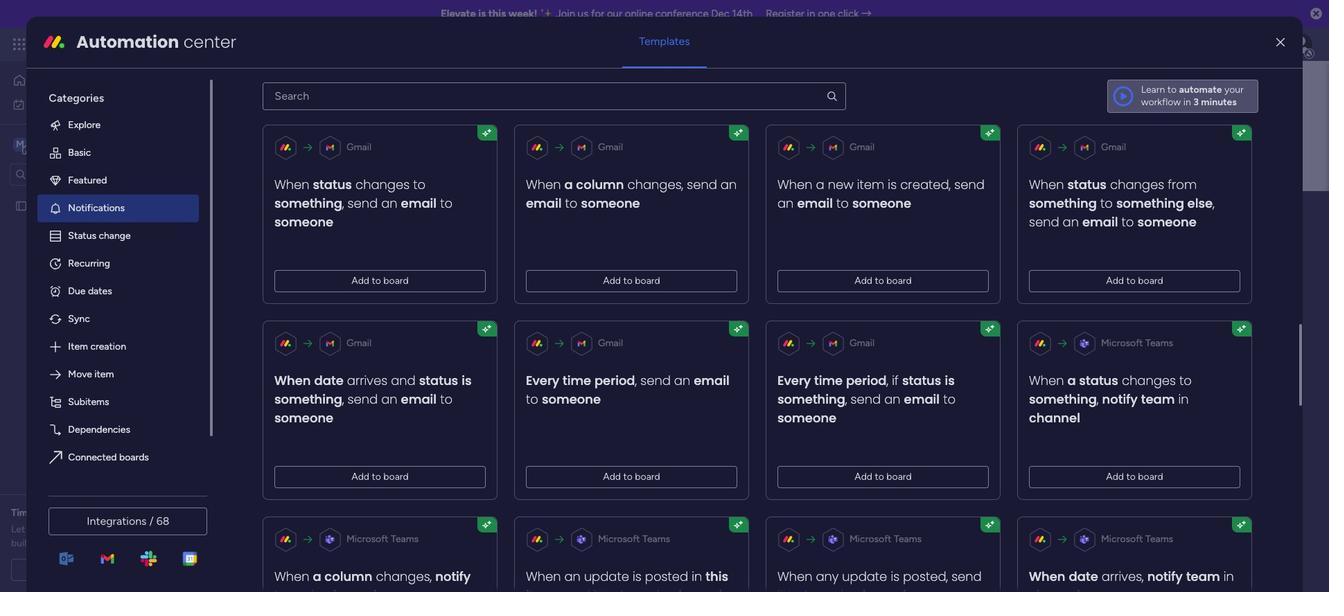 Task type: describe. For each thing, give the bounding box(es) containing it.
status inside when status changes to something , send an email to someone
[[313, 176, 353, 193]]

14th
[[733, 8, 753, 20]]

microsoft for this item
[[599, 534, 641, 546]]

gmail for changes, send an
[[599, 141, 624, 153]]

when for when a status changes to something , notify team in channel
[[1030, 372, 1065, 390]]

item inside when a new item is created, send an
[[858, 176, 885, 193]]

something inside when status changes to something , send an email to someone
[[275, 195, 343, 212]]

meeting
[[96, 564, 131, 576]]

dec
[[712, 8, 730, 20]]

1 vertical spatial main
[[346, 196, 400, 228]]

email inside when status changes to something , send an email to someone
[[401, 195, 437, 212]]

workspace image
[[13, 137, 27, 152]]

expert
[[64, 508, 93, 519]]

permissions
[[413, 280, 472, 293]]

register in one click → link
[[766, 8, 872, 20]]

let
[[11, 524, 25, 536]]

an inside "every time period , send an email to someone add to board"
[[675, 372, 691, 390]]

test for "public board" image within the test list box
[[33, 200, 51, 212]]

integrations
[[87, 515, 147, 528]]

brad klo image
[[1291, 33, 1313, 55]]

is inside every time period , if status is something , send an email to someone
[[946, 372, 956, 390]]

microsoft teams up when any update is posted, send it to
[[850, 534, 923, 546]]

an inside time for an expert review let our experts review what you've built so far. free of charge
[[51, 508, 61, 519]]

every time period , if status is something , send an email to someone
[[778, 372, 956, 427]]

far.
[[45, 538, 59, 550]]

test for "public board" image in the test link
[[285, 345, 303, 357]]

send inside when a new item is created, send an
[[955, 176, 985, 193]]

work for my
[[46, 98, 67, 110]]

teams for date
[[1146, 534, 1174, 546]]

integrations / 68
[[87, 515, 170, 528]]

explore option
[[38, 112, 199, 139]]

new
[[829, 176, 854, 193]]

status change
[[68, 230, 131, 242]]

time for someone
[[563, 372, 592, 390]]

online
[[625, 8, 653, 20]]

dependencies option
[[38, 417, 199, 444]]

subitems
[[68, 397, 109, 408]]

item creation
[[68, 341, 126, 353]]

send inside when status changes to something , send an email to someone
[[348, 195, 378, 212]]

microsoft for date
[[1102, 534, 1144, 546]]

1 vertical spatial workspace
[[405, 196, 524, 228]]

automation  center image
[[43, 31, 65, 53]]

1 horizontal spatial for
[[591, 8, 605, 20]]

is inside when a new item is created, send an
[[889, 176, 898, 193]]

when for when a new item is created, send an
[[778, 176, 813, 193]]

an inside , send an
[[1064, 213, 1080, 231]]

to inside every time period , if status is something , send an email to someone
[[944, 391, 956, 408]]

due
[[68, 286, 86, 297]]

recently
[[414, 313, 450, 325]]

changes inside when a status changes to something , notify team in channel
[[1123, 372, 1177, 390]]

add inside "every time period , send an email to someone add to board"
[[604, 471, 622, 483]]

recent
[[261, 280, 297, 293]]

teams for a status
[[1146, 338, 1174, 349]]

created,
[[901, 176, 952, 193]]

us
[[578, 8, 589, 20]]

experts
[[44, 524, 77, 536]]

channel
[[1030, 410, 1081, 427]]

move item option
[[38, 361, 199, 389]]

sync
[[68, 313, 90, 325]]

gmail for changes to
[[347, 141, 372, 153]]

for inside time for an expert review let our experts review what you've built so far. free of charge
[[35, 508, 48, 519]]

basic
[[68, 147, 91, 159]]

email inside "every time period , send an email to someone add to board"
[[695, 372, 730, 390]]

posted
[[646, 568, 689, 586]]

plans
[[261, 38, 284, 50]]

it
[[778, 587, 785, 593]]

test list box
[[0, 191, 177, 405]]

item
[[68, 341, 88, 353]]

is inside when date arrives and status is something , send an email to someone
[[462, 372, 472, 390]]

any
[[817, 568, 839, 586]]

boards
[[261, 313, 291, 325]]

time for ,
[[815, 372, 844, 390]]

✨
[[540, 8, 553, 20]]

main inside workspace selection element
[[32, 138, 56, 151]]

else
[[1188, 195, 1214, 212]]

an inside when a column changes, send an email to someone
[[721, 176, 737, 193]]

register in one click →
[[766, 8, 872, 20]]

Search in workspace field
[[29, 166, 116, 182]]

and inside when date arrives and status is something , send an email to someone
[[391, 372, 416, 390]]

when a status changes to something , notify team in channel
[[1030, 372, 1193, 427]]

status change option
[[38, 222, 199, 250]]

update for any
[[843, 568, 888, 586]]

when status changes to something , send an email to someone
[[275, 176, 453, 231]]

0 horizontal spatial notify
[[436, 568, 471, 586]]

microsoft teams for a column
[[347, 534, 419, 546]]

when for when date arrives and status is something , send an email to someone
[[275, 372, 311, 390]]

a for to
[[565, 176, 573, 193]]

move item
[[68, 369, 114, 381]]

to inside when any update is posted, send it to
[[789, 587, 801, 593]]

automate
[[1180, 84, 1223, 96]]

when any update is posted, send it to
[[778, 568, 983, 593]]

public board image inside test list box
[[15, 199, 28, 213]]

, inside , send an
[[1214, 195, 1216, 212]]

conference
[[656, 8, 709, 20]]

microsoft for a status
[[1102, 338, 1144, 349]]

time for an expert review let our experts review what you've built so far. free of charge
[[11, 508, 162, 550]]

a for notify
[[1068, 372, 1077, 390]]

when for when date arrives, notify team in
[[1030, 568, 1066, 586]]

connected boards
[[68, 452, 149, 464]]

notifications
[[68, 202, 125, 214]]

boards for connected boards
[[119, 452, 149, 464]]

gmail for changes from
[[1102, 141, 1127, 153]]

home
[[32, 74, 58, 86]]

so
[[33, 538, 43, 550]]

monday
[[62, 36, 109, 52]]

send inside "every time period , send an email to someone add to board"
[[641, 372, 671, 390]]

categories list box
[[38, 80, 213, 500]]

is inside when any update is posted, send it to
[[892, 568, 900, 586]]

connected
[[68, 452, 117, 464]]

members
[[350, 280, 397, 293]]

you
[[365, 313, 381, 325]]

move
[[68, 369, 92, 381]]

built
[[11, 538, 30, 550]]

boards and dashboards you visited recently in this workspace
[[261, 313, 528, 325]]

recent boards
[[261, 280, 334, 293]]

basic option
[[38, 139, 199, 167]]

select product image
[[12, 37, 26, 51]]

teams for this item
[[643, 534, 671, 546]]

minutes
[[1202, 96, 1238, 108]]

your workflow in
[[1142, 84, 1245, 108]]

when an update is posted in
[[527, 568, 706, 586]]

1 vertical spatial team
[[1187, 568, 1221, 586]]

elevate
[[441, 8, 476, 20]]

workflow
[[1142, 96, 1182, 108]]

when for when an update is posted in
[[527, 568, 562, 586]]

email inside when a column changes, send an email to someone
[[527, 195, 562, 212]]

0 vertical spatial this
[[489, 8, 506, 20]]

recurring option
[[38, 250, 199, 278]]

68
[[156, 515, 170, 528]]

send inside when a column changes, send an email to someone
[[688, 176, 718, 193]]

what
[[110, 524, 132, 536]]

monday work management
[[62, 36, 215, 52]]

send inside , send an
[[1030, 213, 1060, 231]]

microsoft up when any update is posted, send it to
[[850, 534, 892, 546]]

column for changes,
[[325, 568, 373, 586]]

to inside when a column changes, send an email to someone
[[566, 195, 578, 212]]

schedule a meeting button
[[11, 560, 166, 582]]

Search for a column type search field
[[263, 82, 846, 110]]

featured
[[68, 175, 107, 186]]

every for to
[[527, 372, 560, 390]]



Task type: locate. For each thing, give the bounding box(es) containing it.
time left if
[[815, 372, 844, 390]]

recurring
[[68, 258, 110, 270]]

date inside when date arrives and status is something , send an email to someone
[[315, 372, 344, 390]]

boards down dependencies option
[[119, 452, 149, 464]]

test down the boards
[[285, 345, 303, 357]]

and right arrives
[[391, 372, 416, 390]]

0 horizontal spatial changes,
[[376, 568, 432, 586]]

0 horizontal spatial work
[[46, 98, 67, 110]]

status
[[68, 230, 96, 242]]

0 horizontal spatial period
[[595, 372, 636, 390]]

automation
[[77, 30, 179, 53]]

email inside when date arrives and status is something , send an email to someone
[[401, 391, 437, 408]]

featured option
[[38, 167, 199, 195]]

add to board button
[[275, 270, 486, 292], [527, 270, 738, 292], [778, 270, 990, 292], [1030, 270, 1241, 292], [275, 467, 486, 489], [527, 467, 738, 489], [778, 467, 990, 489], [1030, 467, 1241, 489]]

period down test link
[[595, 372, 636, 390]]

0 horizontal spatial column
[[325, 568, 373, 586]]

every
[[527, 372, 560, 390], [778, 372, 812, 390]]

microsoft teams
[[1102, 338, 1174, 349], [347, 534, 419, 546], [599, 534, 671, 546], [850, 534, 923, 546], [1102, 534, 1174, 546]]

work right my
[[46, 98, 67, 110]]

a for an
[[817, 176, 825, 193]]

for
[[591, 8, 605, 20], [35, 508, 48, 519]]

is
[[479, 8, 486, 20], [889, 176, 898, 193], [462, 372, 472, 390], [946, 372, 956, 390], [633, 568, 642, 586], [892, 568, 900, 586]]

2 period from the left
[[847, 372, 888, 390]]

my work
[[31, 98, 67, 110]]

0 vertical spatial changes,
[[628, 176, 684, 193]]

, inside when status changes to something , send an email to someone
[[343, 195, 345, 212]]

an inside when a new item is created, send an
[[778, 195, 794, 212]]

2 horizontal spatial item
[[858, 176, 885, 193]]

see
[[242, 38, 259, 50]]

schedule a meeting
[[45, 564, 131, 576]]

changes inside when status changes to something , send an email to someone
[[356, 176, 410, 193]]

our inside time for an expert review let our experts review what you've built so far. free of charge
[[27, 524, 42, 536]]

m
[[16, 138, 24, 150]]

your
[[1225, 84, 1245, 96]]

work inside my work button
[[46, 98, 67, 110]]

help button
[[1212, 553, 1261, 576]]

1 vertical spatial option
[[38, 472, 199, 500]]

connected boards option
[[38, 444, 199, 472]]

when date arrives, notify team in
[[1030, 568, 1235, 586]]

update for an
[[585, 568, 630, 586]]

0 horizontal spatial for
[[35, 508, 48, 519]]

schedule
[[45, 564, 86, 576]]

period for ,
[[847, 372, 888, 390]]

microsoft teams for this item
[[599, 534, 671, 546]]

add
[[352, 275, 370, 287], [604, 275, 622, 287], [855, 275, 873, 287], [1107, 275, 1125, 287], [352, 471, 370, 483], [604, 471, 622, 483], [855, 471, 873, 483], [1107, 471, 1125, 483]]

1 vertical spatial date
[[1070, 568, 1099, 586]]

column inside when a column changes, send an email to someone
[[577, 176, 625, 193]]

to
[[1168, 84, 1177, 96], [414, 176, 426, 193], [441, 195, 453, 212], [566, 195, 578, 212], [837, 195, 850, 212], [1101, 195, 1114, 212], [1123, 213, 1135, 231], [372, 275, 382, 287], [624, 275, 633, 287], [876, 275, 885, 287], [1127, 275, 1137, 287], [1180, 372, 1193, 390], [441, 391, 453, 408], [527, 391, 539, 408], [944, 391, 956, 408], [372, 471, 382, 483], [624, 471, 633, 483], [876, 471, 885, 483], [1127, 471, 1137, 483], [789, 587, 801, 593]]

0 horizontal spatial date
[[315, 372, 344, 390]]

when inside when any update is posted, send it to
[[778, 568, 813, 586]]

option down the connected boards
[[38, 472, 199, 500]]

1 horizontal spatial main workspace
[[346, 196, 524, 228]]

something inside every time period , if status is something , send an email to someone
[[778, 391, 846, 408]]

date
[[315, 372, 344, 390], [1070, 568, 1099, 586]]

this item
[[527, 568, 729, 593]]

1 vertical spatial changes,
[[376, 568, 432, 586]]

add to board
[[352, 275, 409, 287], [604, 275, 661, 287], [855, 275, 913, 287], [1107, 275, 1164, 287], [352, 471, 409, 483], [855, 471, 913, 483], [1107, 471, 1164, 483]]

when inside when a status changes to something , notify team in channel
[[1030, 372, 1065, 390]]

dates
[[88, 286, 112, 297]]

status inside when a status changes to something , notify team in channel
[[1080, 372, 1119, 390]]

2 vertical spatial workspace
[[481, 313, 528, 325]]

a inside when a column changes, send an email to someone
[[565, 176, 573, 193]]

column for changes, send an
[[577, 176, 625, 193]]

work right the monday
[[112, 36, 137, 52]]

1 horizontal spatial and
[[391, 372, 416, 390]]

main workspace inside workspace selection element
[[32, 138, 114, 151]]

1 vertical spatial our
[[27, 524, 42, 536]]

item inside option
[[95, 369, 114, 381]]

microsoft teams for date
[[1102, 534, 1174, 546]]

review up what at the left bottom
[[95, 508, 125, 519]]

something inside when a status changes to something , notify team in channel
[[1030, 391, 1098, 408]]

when a column changes, notify
[[275, 568, 471, 586]]

0 vertical spatial main
[[32, 138, 56, 151]]

update
[[585, 568, 630, 586], [843, 568, 888, 586]]

gmail for arrives and
[[347, 338, 372, 349]]

1 horizontal spatial time
[[815, 372, 844, 390]]

date for arrives
[[315, 372, 344, 390]]

due dates option
[[38, 278, 199, 306]]

status inside every time period , if status is something , send an email to someone
[[903, 372, 942, 390]]

automation center
[[77, 30, 237, 53]]

, inside when date arrives and status is something , send an email to someone
[[343, 391, 345, 408]]

charge
[[94, 538, 124, 550]]

microsoft teams up this item
[[599, 534, 671, 546]]

2 vertical spatial item
[[527, 587, 555, 593]]

when for when a column changes, send an email to someone
[[527, 176, 562, 193]]

None search field
[[263, 82, 846, 110]]

every for something
[[778, 372, 812, 390]]

0 vertical spatial option
[[0, 193, 177, 196]]

,
[[343, 195, 345, 212], [1214, 195, 1216, 212], [636, 372, 638, 390], [888, 372, 889, 390], [343, 391, 345, 408], [846, 391, 848, 408], [1098, 391, 1100, 408]]

1 vertical spatial review
[[79, 524, 108, 536]]

when inside when status changes from something to something else
[[1030, 176, 1065, 193]]

see plans
[[242, 38, 284, 50]]

changes for send
[[356, 176, 410, 193]]

0 vertical spatial date
[[315, 372, 344, 390]]

when for when a column changes, notify
[[275, 568, 310, 586]]

work for monday
[[112, 36, 137, 52]]

someone inside "every time period , send an email to someone add to board"
[[542, 391, 602, 408]]

0 horizontal spatial time
[[563, 372, 592, 390]]

1 vertical spatial boards
[[119, 452, 149, 464]]

1 every from the left
[[527, 372, 560, 390]]

0 horizontal spatial boards
[[119, 452, 149, 464]]

period left if
[[847, 372, 888, 390]]

1 vertical spatial email to someone
[[1083, 213, 1198, 231]]

, send an
[[1030, 195, 1216, 231]]

something inside when date arrives and status is something , send an email to someone
[[275, 391, 343, 408]]

0 vertical spatial boards
[[300, 280, 334, 293]]

send inside when date arrives and status is something , send an email to someone
[[348, 391, 378, 408]]

boards right recent
[[300, 280, 334, 293]]

1 horizontal spatial update
[[843, 568, 888, 586]]

a inside when a new item is created, send an
[[817, 176, 825, 193]]

1 horizontal spatial period
[[847, 372, 888, 390]]

email to someone
[[798, 195, 912, 212], [1083, 213, 1198, 231]]

subitems option
[[38, 389, 199, 417]]

, inside "every time period , send an email to someone add to board"
[[636, 372, 638, 390]]

1 horizontal spatial team
[[1187, 568, 1221, 586]]

due dates
[[68, 286, 112, 297]]

date left arrives,
[[1070, 568, 1099, 586]]

0 horizontal spatial team
[[1142, 391, 1176, 408]]

someone inside when a column changes, send an email to someone
[[582, 195, 641, 212]]

1 horizontal spatial our
[[607, 8, 623, 20]]

option
[[0, 193, 177, 196], [38, 472, 199, 500]]

2 horizontal spatial notify
[[1148, 568, 1184, 586]]

/
[[149, 515, 154, 528]]

changes,
[[628, 176, 684, 193], [376, 568, 432, 586]]

public board image down the boards
[[262, 343, 277, 359]]

3 minutes
[[1194, 96, 1238, 108]]

1 horizontal spatial public board image
[[262, 343, 277, 359]]

0 vertical spatial email to someone
[[798, 195, 912, 212]]

status inside when status changes from something to something else
[[1068, 176, 1108, 193]]

center
[[184, 30, 237, 53]]

microsoft up arrives,
[[1102, 534, 1144, 546]]

an inside every time period , if status is something , send an email to someone
[[885, 391, 901, 408]]

sync option
[[38, 306, 199, 333]]

time inside "every time period , send an email to someone add to board"
[[563, 372, 592, 390]]

1 vertical spatial test
[[285, 345, 303, 357]]

when a column changes, send an email to someone
[[527, 176, 737, 212]]

microsoft teams up when a status changes to something , notify team in channel
[[1102, 338, 1174, 349]]

test link
[[241, 332, 928, 371]]

teams for a column
[[391, 534, 419, 546]]

workspace selection element
[[13, 136, 116, 154]]

boards inside option
[[119, 452, 149, 464]]

search image
[[826, 90, 839, 102]]

send inside when any update is posted, send it to
[[952, 568, 983, 586]]

1 horizontal spatial main
[[346, 196, 400, 228]]

when a new item is created, send an
[[778, 176, 985, 212]]

2 horizontal spatial this
[[706, 568, 729, 586]]

every inside "every time period , send an email to someone add to board"
[[527, 372, 560, 390]]

0 horizontal spatial main
[[32, 138, 56, 151]]

our left online
[[607, 8, 623, 20]]

integrations / 68 button
[[49, 508, 208, 536]]

0 horizontal spatial item
[[95, 369, 114, 381]]

email inside every time period , if status is something , send an email to someone
[[905, 391, 941, 408]]

team
[[1142, 391, 1176, 408], [1187, 568, 1221, 586]]

0 vertical spatial column
[[577, 176, 625, 193]]

see plans button
[[224, 34, 291, 55]]

changes inside when status changes from something to something else
[[1111, 176, 1165, 193]]

when for when status changes to something , send an email to someone
[[275, 176, 310, 193]]

management
[[140, 36, 215, 52]]

1 horizontal spatial email to someone
[[1083, 213, 1198, 231]]

1 vertical spatial and
[[391, 372, 416, 390]]

1 vertical spatial public board image
[[262, 343, 277, 359]]

0 vertical spatial our
[[607, 8, 623, 20]]

0 vertical spatial workspace
[[59, 138, 114, 151]]

0 vertical spatial public board image
[[15, 199, 28, 213]]

time down test link
[[563, 372, 592, 390]]

1 vertical spatial item
[[95, 369, 114, 381]]

explore
[[68, 119, 101, 131]]

status inside when date arrives and status is something , send an email to someone
[[420, 372, 459, 390]]

1 vertical spatial this
[[462, 313, 478, 325]]

update inside when any update is posted, send it to
[[843, 568, 888, 586]]

to inside when a status changes to something , notify team in channel
[[1180, 372, 1193, 390]]

1 horizontal spatial every
[[778, 372, 812, 390]]

1 vertical spatial main workspace
[[346, 196, 524, 228]]

an inside when date arrives and status is something , send an email to someone
[[382, 391, 398, 408]]

visited
[[383, 313, 412, 325]]

1 horizontal spatial notify
[[1103, 391, 1139, 408]]

someone inside when date arrives and status is something , send an email to someone
[[275, 410, 334, 427]]

date left arrives
[[315, 372, 344, 390]]

public board image inside test link
[[262, 343, 277, 359]]

home button
[[8, 69, 149, 92]]

microsoft
[[1102, 338, 1144, 349], [347, 534, 389, 546], [599, 534, 641, 546], [850, 534, 892, 546], [1102, 534, 1144, 546]]

1 horizontal spatial changes,
[[628, 176, 684, 193]]

0 vertical spatial test
[[33, 200, 51, 212]]

period
[[595, 372, 636, 390], [847, 372, 888, 390]]

when inside when date arrives and status is something , send an email to someone
[[275, 372, 311, 390]]

public board image
[[15, 199, 28, 213], [262, 343, 277, 359]]

send inside every time period , if status is something , send an email to someone
[[851, 391, 882, 408]]

period for someone
[[595, 372, 636, 390]]

update left posted
[[585, 568, 630, 586]]

item for move item
[[95, 369, 114, 381]]

changes, for changes,
[[376, 568, 432, 586]]

0 vertical spatial work
[[112, 36, 137, 52]]

in inside when a status changes to something , notify team in channel
[[1179, 391, 1190, 408]]

when status changes from something to something else
[[1030, 176, 1214, 212]]

someone inside every time period , if status is something , send an email to someone
[[778, 410, 837, 427]]

in inside your workflow in
[[1184, 96, 1192, 108]]

0 horizontal spatial our
[[27, 524, 42, 536]]

when for when status changes from something to something else
[[1030, 176, 1065, 193]]

0 vertical spatial review
[[95, 508, 125, 519]]

test inside list box
[[33, 200, 51, 212]]

help
[[1224, 558, 1249, 572]]

microsoft up when a column changes, notify on the left
[[347, 534, 389, 546]]

1 horizontal spatial work
[[112, 36, 137, 52]]

0 horizontal spatial email to someone
[[798, 195, 912, 212]]

something
[[275, 195, 343, 212], [1030, 195, 1098, 212], [1117, 195, 1185, 212], [275, 391, 343, 408], [778, 391, 846, 408], [1030, 391, 1098, 408]]

someone inside when status changes to something , send an email to someone
[[275, 213, 334, 231]]

my work button
[[8, 93, 149, 115]]

Main workspace field
[[343, 196, 1274, 228]]

dependencies
[[68, 424, 130, 436]]

elevate is this week! ✨ join us for our online conference dec 14th
[[441, 8, 753, 20]]

notifications option
[[38, 195, 199, 222]]

board
[[384, 275, 409, 287], [636, 275, 661, 287], [887, 275, 913, 287], [1139, 275, 1164, 287], [384, 471, 409, 483], [636, 471, 661, 483], [887, 471, 913, 483], [1139, 471, 1164, 483]]

gmail for to
[[850, 141, 875, 153]]

microsoft teams up when date arrives, notify team in
[[1102, 534, 1174, 546]]

creation
[[90, 341, 126, 353]]

test
[[33, 200, 51, 212], [285, 345, 303, 357]]

to inside when status changes from something to something else
[[1101, 195, 1114, 212]]

0 vertical spatial item
[[858, 176, 885, 193]]

0 horizontal spatial public board image
[[15, 199, 28, 213]]

an inside when status changes to something , send an email to someone
[[382, 195, 398, 212]]

1 horizontal spatial column
[[577, 176, 625, 193]]

of
[[83, 538, 92, 550]]

0 horizontal spatial this
[[462, 313, 478, 325]]

2 vertical spatial this
[[706, 568, 729, 586]]

you've
[[134, 524, 162, 536]]

changes, for changes, send an
[[628, 176, 684, 193]]

update right any
[[843, 568, 888, 586]]

click
[[838, 8, 859, 20]]

period inside every time period , if status is something , send an email to someone
[[847, 372, 888, 390]]

for right the time
[[35, 508, 48, 519]]

a inside button
[[88, 564, 93, 576]]

microsoft for a column
[[347, 534, 389, 546]]

and right the boards
[[294, 313, 310, 325]]

this right recently
[[462, 313, 478, 325]]

changes for something
[[1111, 176, 1165, 193]]

period inside "every time period , send an email to someone add to board"
[[595, 372, 636, 390]]

1 horizontal spatial item
[[527, 587, 555, 593]]

0 horizontal spatial test
[[33, 200, 51, 212]]

item creation option
[[38, 333, 199, 361]]

review up of
[[79, 524, 108, 536]]

for right us
[[591, 8, 605, 20]]

option down featured on the top of page
[[0, 193, 177, 196]]

categories heading
[[38, 80, 199, 112]]

3
[[1194, 96, 1200, 108]]

changes, inside when a column changes, send an email to someone
[[628, 176, 684, 193]]

this inside this item
[[706, 568, 729, 586]]

2 time from the left
[[815, 372, 844, 390]]

0 horizontal spatial update
[[585, 568, 630, 586]]

main
[[32, 138, 56, 151], [346, 196, 400, 228]]

0 horizontal spatial every
[[527, 372, 560, 390]]

this right posted
[[706, 568, 729, 586]]

microsoft up when an update is posted in on the bottom of the page
[[599, 534, 641, 546]]

notify inside when a status changes to something , notify team in channel
[[1103, 391, 1139, 408]]

boards for recent boards
[[300, 280, 334, 293]]

test down search in workspace field
[[33, 200, 51, 212]]

1 vertical spatial work
[[46, 98, 67, 110]]

2 every from the left
[[778, 372, 812, 390]]

when for when any update is posted, send it to
[[778, 568, 813, 586]]

team inside when a status changes to something , notify team in channel
[[1142, 391, 1176, 408]]

change
[[99, 230, 131, 242]]

1 vertical spatial for
[[35, 508, 48, 519]]

when inside when status changes to something , send an email to someone
[[275, 176, 310, 193]]

1 update from the left
[[585, 568, 630, 586]]

0 vertical spatial and
[[294, 313, 310, 325]]

time
[[563, 372, 592, 390], [815, 372, 844, 390]]

1 period from the left
[[595, 372, 636, 390]]

, inside when a status changes to something , notify team in channel
[[1098, 391, 1100, 408]]

board inside "every time period , send an email to someone add to board"
[[636, 471, 661, 483]]

when inside when a column changes, send an email to someone
[[527, 176, 562, 193]]

0 vertical spatial for
[[591, 8, 605, 20]]

if
[[893, 372, 899, 390]]

one
[[818, 8, 836, 20]]

from
[[1169, 176, 1198, 193]]

when
[[275, 176, 310, 193], [527, 176, 562, 193], [778, 176, 813, 193], [1030, 176, 1065, 193], [275, 372, 311, 390], [1030, 372, 1065, 390], [275, 568, 310, 586], [527, 568, 562, 586], [778, 568, 813, 586], [1030, 568, 1066, 586]]

1 horizontal spatial date
[[1070, 568, 1099, 586]]

time inside every time period , if status is something , send an email to someone
[[815, 372, 844, 390]]

0 horizontal spatial and
[[294, 313, 310, 325]]

teams
[[1146, 338, 1174, 349], [391, 534, 419, 546], [643, 534, 671, 546], [895, 534, 923, 546], [1146, 534, 1174, 546]]

1 vertical spatial column
[[325, 568, 373, 586]]

public board image down workspace image
[[15, 199, 28, 213]]

microsoft teams for a status
[[1102, 338, 1174, 349]]

microsoft teams up when a column changes, notify on the left
[[347, 534, 419, 546]]

a inside when a status changes to something , notify team in channel
[[1068, 372, 1077, 390]]

item inside this item
[[527, 587, 555, 593]]

posted,
[[904, 568, 949, 586]]

0 vertical spatial team
[[1142, 391, 1176, 408]]

week!
[[509, 8, 538, 20]]

this left week!
[[489, 8, 506, 20]]

email to someone down new
[[798, 195, 912, 212]]

email to someone down when status changes from something to something else
[[1083, 213, 1198, 231]]

1 time from the left
[[563, 372, 592, 390]]

2 update from the left
[[843, 568, 888, 586]]

every inside every time period , if status is something , send an email to someone
[[778, 372, 812, 390]]

1 horizontal spatial boards
[[300, 280, 334, 293]]

date for arrives,
[[1070, 568, 1099, 586]]

register
[[766, 8, 805, 20]]

microsoft up when a status changes to something , notify team in channel
[[1102, 338, 1144, 349]]

0 vertical spatial main workspace
[[32, 138, 114, 151]]

changes
[[356, 176, 410, 193], [1111, 176, 1165, 193], [1123, 372, 1177, 390]]

when inside when a new item is created, send an
[[778, 176, 813, 193]]

every time period , send an email to someone add to board
[[527, 372, 730, 483]]

item for this item
[[527, 587, 555, 593]]

to inside when date arrives and status is something , send an email to someone
[[441, 391, 453, 408]]

0 horizontal spatial main workspace
[[32, 138, 114, 151]]

1 horizontal spatial test
[[285, 345, 303, 357]]

someone
[[582, 195, 641, 212], [853, 195, 912, 212], [275, 213, 334, 231], [1139, 213, 1198, 231], [542, 391, 602, 408], [275, 410, 334, 427], [778, 410, 837, 427]]

1 horizontal spatial this
[[489, 8, 506, 20]]

our up so on the left of the page
[[27, 524, 42, 536]]



Task type: vqa. For each thing, say whether or not it's contained in the screenshot.
rightmost 'our'
yes



